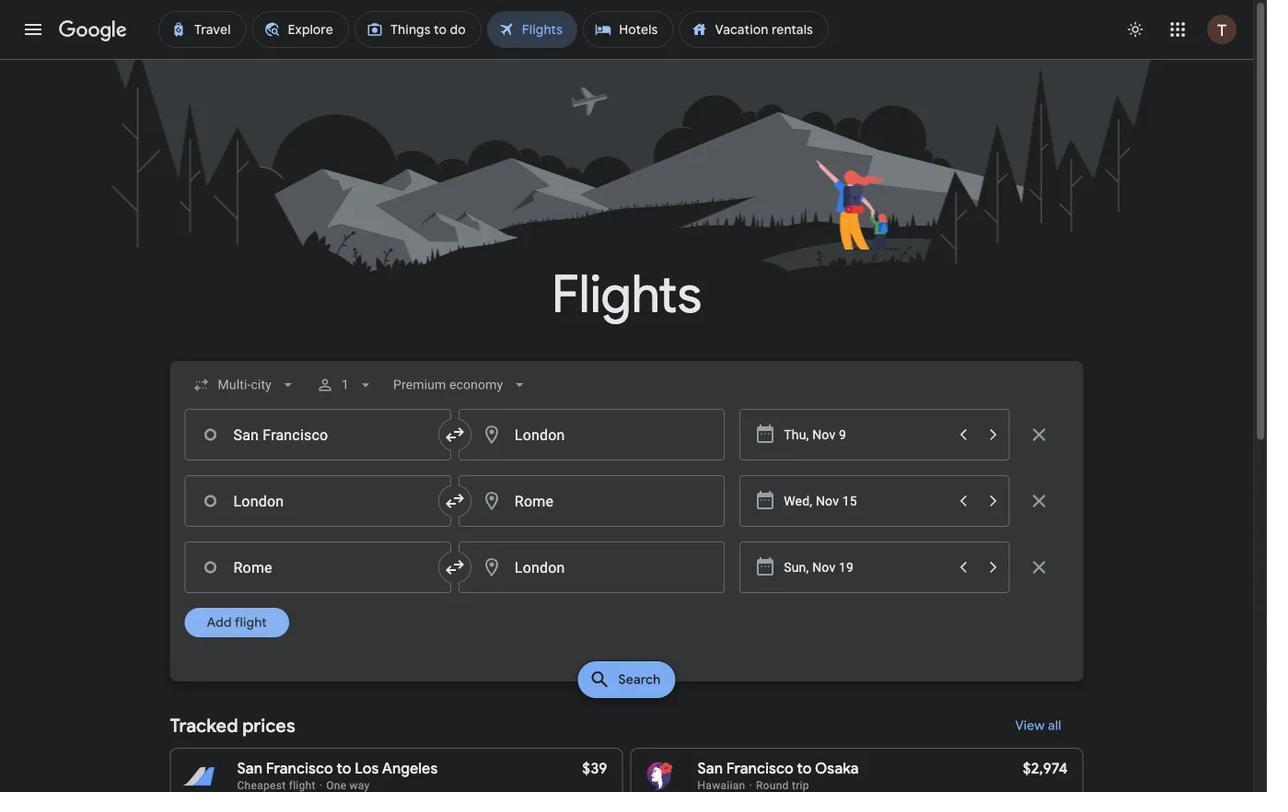 Task type: vqa. For each thing, say whether or not it's contained in the screenshot.
first $957 from the bottom
no



Task type: describe. For each thing, give the bounding box(es) containing it.
$2,974
[[1023, 760, 1068, 778]]

add flight button
[[185, 608, 289, 638]]

remove flight from rome to london on sun, nov 19 image
[[1029, 556, 1051, 579]]

san for san francisco to osaka
[[698, 760, 723, 778]]

angeles
[[382, 760, 438, 778]]

departure text field for remove flight from rome to london on sun, nov 19 icon
[[784, 543, 948, 592]]

san francisco to los angeles
[[237, 760, 438, 778]]

tracked
[[170, 714, 238, 737]]

1
[[342, 377, 349, 392]]

san for san francisco to los angeles
[[237, 760, 263, 778]]

1 button
[[309, 363, 382, 407]]

osaka
[[815, 760, 859, 778]]

san francisco to osaka
[[698, 760, 859, 778]]

 image inside tracked prices region
[[319, 779, 323, 792]]

tracked prices region
[[170, 704, 1084, 792]]

all
[[1048, 718, 1062, 734]]

add
[[207, 614, 232, 631]]

to for los
[[337, 760, 351, 778]]

39 US dollars text field
[[583, 760, 608, 778]]

main menu image
[[22, 18, 44, 41]]

Flight search field
[[155, 361, 1099, 704]]

swap origin and destination. image for departure text field corresponding to remove flight from london to rome on wed, nov 15 icon
[[444, 490, 466, 512]]

view all
[[1016, 718, 1062, 734]]

flights
[[552, 262, 702, 328]]



Task type: locate. For each thing, give the bounding box(es) containing it.
Departure text field
[[784, 410, 948, 460]]

swap origin and destination. image for departure text field for remove flight from rome to london on sun, nov 19 icon
[[444, 556, 466, 579]]

search button
[[578, 661, 676, 698]]

to
[[337, 760, 351, 778], [797, 760, 812, 778]]

francisco left osaka
[[727, 760, 794, 778]]

2974 US dollars text field
[[1023, 760, 1068, 778]]

francisco down prices
[[266, 760, 333, 778]]

francisco for los
[[266, 760, 333, 778]]

2 to from the left
[[797, 760, 812, 778]]

flight
[[235, 614, 267, 631]]

1 san from the left
[[237, 760, 263, 778]]

1 horizontal spatial san
[[698, 760, 723, 778]]

view
[[1016, 718, 1045, 734]]

remove flight from san francisco to london on thu, nov 9 image
[[1029, 424, 1051, 446]]

0 horizontal spatial to
[[337, 760, 351, 778]]

2 swap origin and destination. image from the top
[[444, 556, 466, 579]]

1 francisco from the left
[[266, 760, 333, 778]]

los
[[355, 760, 379, 778]]

swap origin and destination. image
[[444, 424, 466, 446]]

 image
[[319, 779, 323, 792]]

2 francisco from the left
[[727, 760, 794, 778]]

None text field
[[459, 409, 725, 461], [185, 475, 451, 527], [459, 542, 725, 593], [459, 409, 725, 461], [185, 475, 451, 527], [459, 542, 725, 593]]

0 horizontal spatial san
[[237, 760, 263, 778]]

san
[[237, 760, 263, 778], [698, 760, 723, 778]]

tracked prices
[[170, 714, 295, 737]]

1 vertical spatial departure text field
[[784, 543, 948, 592]]

swap origin and destination. image
[[444, 490, 466, 512], [444, 556, 466, 579]]

1 horizontal spatial francisco
[[727, 760, 794, 778]]

1 to from the left
[[337, 760, 351, 778]]

prices
[[242, 714, 295, 737]]

None field
[[185, 369, 305, 402], [386, 369, 536, 402], [185, 369, 305, 402], [386, 369, 536, 402]]

departure text field for remove flight from london to rome on wed, nov 15 icon
[[784, 476, 948, 526]]

1 vertical spatial swap origin and destination. image
[[444, 556, 466, 579]]

0 vertical spatial swap origin and destination. image
[[444, 490, 466, 512]]

0 vertical spatial departure text field
[[784, 476, 948, 526]]

search
[[619, 672, 661, 688]]

add flight
[[207, 614, 267, 631]]

to for osaka
[[797, 760, 812, 778]]

$39
[[583, 760, 608, 778]]

to left los
[[337, 760, 351, 778]]

to left osaka
[[797, 760, 812, 778]]

Departure text field
[[784, 476, 948, 526], [784, 543, 948, 592]]

change appearance image
[[1114, 7, 1158, 52]]

None text field
[[185, 409, 451, 461], [459, 475, 725, 527], [185, 542, 451, 593], [185, 409, 451, 461], [459, 475, 725, 527], [185, 542, 451, 593]]

remove flight from london to rome on wed, nov 15 image
[[1029, 490, 1051, 512]]

francisco for osaka
[[727, 760, 794, 778]]

1 horizontal spatial to
[[797, 760, 812, 778]]

2 departure text field from the top
[[784, 543, 948, 592]]

0 horizontal spatial francisco
[[266, 760, 333, 778]]

francisco
[[266, 760, 333, 778], [727, 760, 794, 778]]

1 swap origin and destination. image from the top
[[444, 490, 466, 512]]

1 departure text field from the top
[[784, 476, 948, 526]]

2 san from the left
[[698, 760, 723, 778]]



